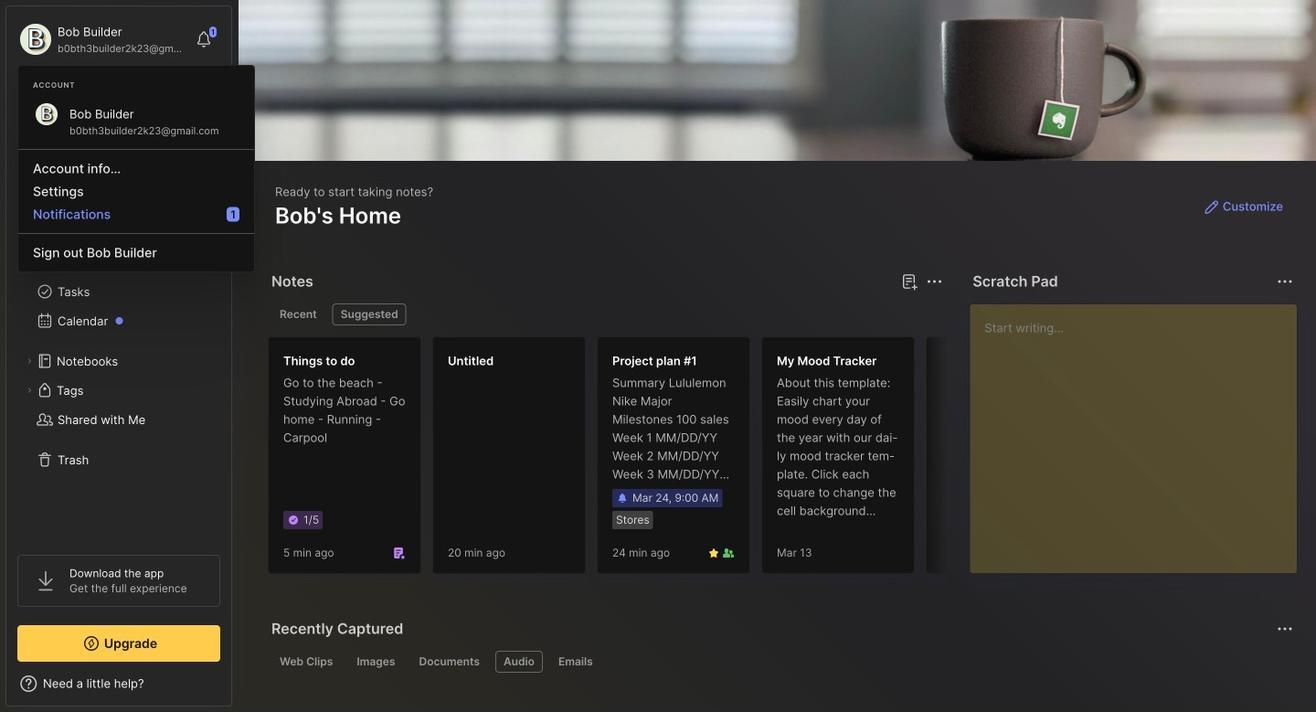 Task type: vqa. For each thing, say whether or not it's contained in the screenshot.
tree at left inside the Main 'element'
no



Task type: locate. For each thing, give the bounding box(es) containing it.
2 tab list from the top
[[272, 651, 1291, 673]]

1 vertical spatial tab list
[[272, 651, 1291, 673]]

Search text field
[[50, 93, 196, 111]]

WHAT'S NEW field
[[6, 669, 231, 699]]

tab
[[272, 304, 325, 326], [333, 304, 407, 326], [272, 651, 341, 673], [349, 651, 404, 673], [411, 651, 488, 673], [496, 651, 543, 673], [550, 651, 602, 673]]

1 horizontal spatial more actions field
[[1273, 269, 1299, 294]]

1 more actions field from the left
[[922, 269, 948, 294]]

more actions image
[[924, 271, 946, 293]]

More actions field
[[922, 269, 948, 294], [1273, 269, 1299, 294]]

0 horizontal spatial more actions field
[[922, 269, 948, 294]]

0 vertical spatial tab list
[[272, 304, 940, 326]]

row group
[[268, 337, 1091, 585]]

None search field
[[50, 91, 196, 112]]

tree inside main element
[[6, 178, 231, 539]]

dropdown list menu
[[18, 142, 254, 264]]

tree
[[6, 178, 231, 539]]

main element
[[0, 0, 238, 712]]

tab list
[[272, 304, 940, 326], [272, 651, 1291, 673]]

click to collapse image
[[231, 679, 245, 701]]

2 more actions field from the left
[[1273, 269, 1299, 294]]



Task type: describe. For each thing, give the bounding box(es) containing it.
expand tags image
[[24, 385, 35, 396]]

more actions image
[[1275, 271, 1297, 293]]

none search field inside main element
[[50, 91, 196, 112]]

Start writing… text field
[[985, 305, 1297, 559]]

expand notebooks image
[[24, 356, 35, 367]]

1 tab list from the top
[[272, 304, 940, 326]]

Account field
[[17, 21, 187, 58]]



